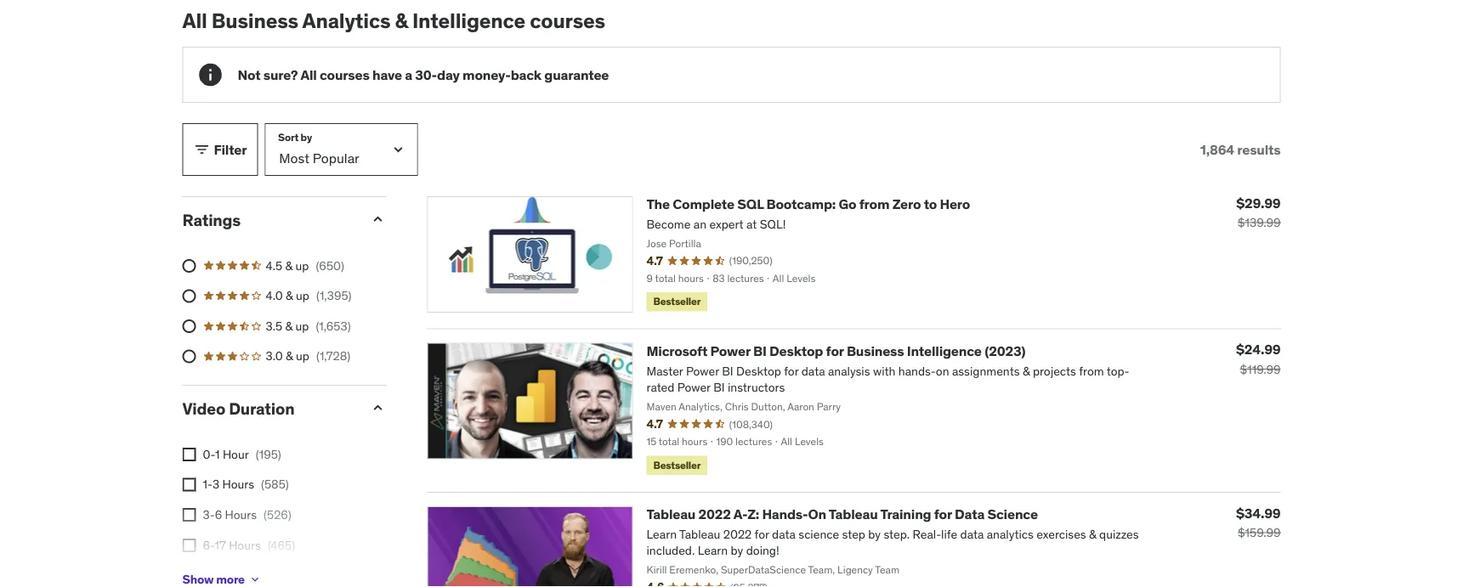 Task type: vqa. For each thing, say whether or not it's contained in the screenshot.


Task type: locate. For each thing, give the bounding box(es) containing it.
for right the desktop
[[826, 342, 844, 360]]

1 horizontal spatial all
[[300, 66, 317, 83]]

& for 3.5 & up (1,653)
[[285, 318, 293, 334]]

all
[[182, 8, 207, 33], [300, 66, 317, 83]]

(585)
[[261, 477, 289, 492]]

hours for 1-3 hours
[[222, 477, 254, 492]]

from
[[859, 196, 889, 213]]

hours for 6-17 hours
[[229, 538, 261, 553]]

power
[[710, 342, 750, 360]]

3.5 & up (1,653)
[[266, 318, 351, 334]]

1 horizontal spatial business
[[847, 342, 904, 360]]

intelligence up money-
[[412, 8, 525, 33]]

0 horizontal spatial for
[[826, 342, 844, 360]]

small image
[[369, 211, 386, 228]]

$29.99
[[1236, 194, 1281, 212]]

zero
[[892, 196, 921, 213]]

xsmall image left 6-
[[182, 539, 196, 552]]

hero
[[940, 196, 970, 213]]

microsoft power bi desktop for business intelligence (2023)
[[647, 342, 1026, 360]]

0 vertical spatial all
[[182, 8, 207, 33]]

1 horizontal spatial for
[[934, 506, 952, 523]]

2022
[[698, 506, 731, 523]]

xsmall image
[[182, 478, 196, 492]]

z:
[[747, 506, 759, 523]]

up for 4.0 & up
[[296, 288, 309, 303]]

intelligence left (2023)
[[907, 342, 982, 360]]

$34.99
[[1236, 504, 1281, 522]]

1 horizontal spatial small image
[[369, 400, 386, 417]]

(1,395)
[[316, 288, 352, 303]]

go
[[839, 196, 856, 213]]

not sure? all courses have a 30-day money-back guarantee
[[238, 66, 609, 83]]

4.0 & up (1,395)
[[266, 288, 352, 303]]

& right 3.5
[[285, 318, 293, 334]]

hours right 6
[[225, 507, 257, 523]]

0 horizontal spatial tableau
[[647, 506, 696, 523]]

$139.99
[[1238, 215, 1281, 230]]

1 vertical spatial courses
[[320, 66, 369, 83]]

$34.99 $159.99
[[1236, 504, 1281, 541]]

training
[[880, 506, 931, 523]]

1,864 results
[[1200, 141, 1281, 158]]

tableau 2022 a-z: hands-on tableau training for data science link
[[647, 506, 1038, 523]]

duration
[[229, 399, 295, 419]]

0 vertical spatial for
[[826, 342, 844, 360]]

xsmall image right the more
[[248, 573, 262, 587]]

xsmall image inside show more button
[[248, 573, 262, 587]]

the complete sql bootcamp: go from zero to hero
[[647, 196, 970, 213]]

&
[[395, 8, 408, 33], [285, 258, 293, 273], [286, 288, 293, 303], [285, 318, 293, 334], [286, 349, 293, 364]]

hour
[[223, 447, 249, 462]]

xsmall image left 3- on the bottom of the page
[[182, 509, 196, 522]]

$29.99 $139.99
[[1236, 194, 1281, 230]]

science
[[987, 506, 1038, 523]]

up right 4.0
[[296, 288, 309, 303]]

show more button
[[182, 563, 262, 587]]

0-
[[203, 447, 215, 462]]

analytics
[[302, 8, 391, 33]]

to
[[924, 196, 937, 213]]

up right the 3.0
[[296, 349, 309, 364]]

filter
[[214, 141, 247, 158]]

hands-
[[762, 506, 808, 523]]

6-17 hours (465)
[[203, 538, 295, 553]]

a
[[405, 66, 412, 83]]

tableau right the on
[[829, 506, 878, 523]]

1 horizontal spatial tableau
[[829, 506, 878, 523]]

& right the 4.5
[[285, 258, 293, 273]]

for
[[826, 342, 844, 360], [934, 506, 952, 523]]

courses
[[530, 8, 605, 33], [320, 66, 369, 83]]

1 horizontal spatial intelligence
[[907, 342, 982, 360]]

tableau
[[647, 506, 696, 523], [829, 506, 878, 523]]

3.5
[[266, 318, 282, 334]]

17
[[215, 538, 226, 553]]

3
[[212, 477, 219, 492]]

& right 4.0
[[286, 288, 293, 303]]

0 vertical spatial intelligence
[[412, 8, 525, 33]]

small image
[[193, 141, 210, 158], [369, 400, 386, 417]]

1,864
[[1200, 141, 1234, 158]]

more
[[216, 572, 245, 587]]

xsmall image left the 0-
[[182, 448, 196, 462]]

0 vertical spatial small image
[[193, 141, 210, 158]]

0 horizontal spatial business
[[211, 8, 298, 33]]

video duration
[[182, 399, 295, 419]]

xsmall image
[[182, 448, 196, 462], [182, 509, 196, 522], [182, 539, 196, 552], [248, 573, 262, 587]]

courses left have
[[320, 66, 369, 83]]

1 horizontal spatial courses
[[530, 8, 605, 33]]

1 vertical spatial all
[[300, 66, 317, 83]]

up for 3.5 & up
[[295, 318, 309, 334]]

3-6 hours (526)
[[203, 507, 291, 523]]

hours
[[222, 477, 254, 492], [225, 507, 257, 523], [229, 538, 261, 553], [224, 568, 256, 583]]

& up a
[[395, 8, 408, 33]]

up for 4.5 & up
[[295, 258, 309, 273]]

complete
[[673, 196, 734, 213]]

1 vertical spatial business
[[847, 342, 904, 360]]

tableau left 2022
[[647, 506, 696, 523]]

all business analytics & intelligence courses
[[182, 8, 605, 33]]

0 horizontal spatial courses
[[320, 66, 369, 83]]

0 horizontal spatial small image
[[193, 141, 210, 158]]

a-
[[733, 506, 747, 523]]

hours right 17 at the left bottom of page
[[229, 538, 261, 553]]

up right 3.5
[[295, 318, 309, 334]]

up for 3.0 & up
[[296, 349, 309, 364]]

up left (650)
[[295, 258, 309, 273]]

have
[[372, 66, 402, 83]]

desktop
[[769, 342, 823, 360]]

& for 4.5 & up (650)
[[285, 258, 293, 273]]

show
[[182, 572, 214, 587]]

up
[[295, 258, 309, 273], [296, 288, 309, 303], [295, 318, 309, 334], [296, 349, 309, 364]]

1 vertical spatial for
[[934, 506, 952, 523]]

xsmall image for 6-
[[182, 539, 196, 552]]

filter button
[[182, 123, 258, 176]]

17+ hours
[[203, 568, 256, 583]]

business up not
[[211, 8, 298, 33]]

17+
[[203, 568, 221, 583]]

0 horizontal spatial intelligence
[[412, 8, 525, 33]]

for left data
[[934, 506, 952, 523]]

business
[[211, 8, 298, 33], [847, 342, 904, 360]]

1 tableau from the left
[[647, 506, 696, 523]]

0 vertical spatial business
[[211, 8, 298, 33]]

business right the desktop
[[847, 342, 904, 360]]

& right the 3.0
[[286, 349, 293, 364]]

hours right 3
[[222, 477, 254, 492]]

xsmall image for 0-
[[182, 448, 196, 462]]

0 horizontal spatial all
[[182, 8, 207, 33]]

courses up guarantee at left top
[[530, 8, 605, 33]]



Task type: describe. For each thing, give the bounding box(es) containing it.
xsmall image for 3-
[[182, 509, 196, 522]]

(1,728)
[[316, 349, 350, 364]]

microsoft power bi desktop for business intelligence (2023) link
[[647, 342, 1026, 360]]

1-
[[203, 477, 212, 492]]

money-
[[462, 66, 511, 83]]

3-
[[203, 507, 215, 523]]

0-1 hour (195)
[[203, 447, 281, 462]]

1 vertical spatial intelligence
[[907, 342, 982, 360]]

4.5
[[266, 258, 282, 273]]

not
[[238, 66, 261, 83]]

video duration button
[[182, 399, 356, 419]]

day
[[437, 66, 460, 83]]

30-
[[415, 66, 437, 83]]

4.0
[[266, 288, 283, 303]]

guarantee
[[544, 66, 609, 83]]

ratings
[[182, 210, 241, 230]]

$119.99
[[1240, 362, 1281, 377]]

small image inside filter button
[[193, 141, 210, 158]]

6
[[215, 507, 222, 523]]

3.0 & up (1,728)
[[266, 349, 350, 364]]

0 vertical spatial courses
[[530, 8, 605, 33]]

2 tableau from the left
[[829, 506, 878, 523]]

& for 4.0 & up (1,395)
[[286, 288, 293, 303]]

& for 3.0 & up (1,728)
[[286, 349, 293, 364]]

6-
[[203, 538, 215, 553]]

ratings button
[[182, 210, 356, 230]]

$24.99
[[1236, 341, 1281, 358]]

sure?
[[263, 66, 298, 83]]

1,864 results status
[[1200, 141, 1281, 158]]

back
[[511, 66, 542, 83]]

show more
[[182, 572, 245, 587]]

bi
[[753, 342, 767, 360]]

(195)
[[256, 447, 281, 462]]

on
[[808, 506, 826, 523]]

sql
[[737, 196, 764, 213]]

hours for 3-6 hours
[[225, 507, 257, 523]]

bootcamp:
[[766, 196, 836, 213]]

3.0
[[266, 349, 283, 364]]

tableau 2022 a-z: hands-on tableau training for data science
[[647, 506, 1038, 523]]

data
[[955, 506, 985, 523]]

video
[[182, 399, 225, 419]]

1 vertical spatial small image
[[369, 400, 386, 417]]

1
[[215, 447, 220, 462]]

(465)
[[268, 538, 295, 553]]

hours right "17+"
[[224, 568, 256, 583]]

the complete sql bootcamp: go from zero to hero link
[[647, 196, 970, 213]]

results
[[1237, 141, 1281, 158]]

1-3 hours (585)
[[203, 477, 289, 492]]

(1,653)
[[316, 318, 351, 334]]

(650)
[[316, 258, 344, 273]]

4.5 & up (650)
[[266, 258, 344, 273]]

$24.99 $119.99
[[1236, 341, 1281, 377]]

the
[[647, 196, 670, 213]]

$159.99
[[1238, 525, 1281, 541]]

(2023)
[[985, 342, 1026, 360]]

(526)
[[264, 507, 291, 523]]

microsoft
[[647, 342, 708, 360]]



